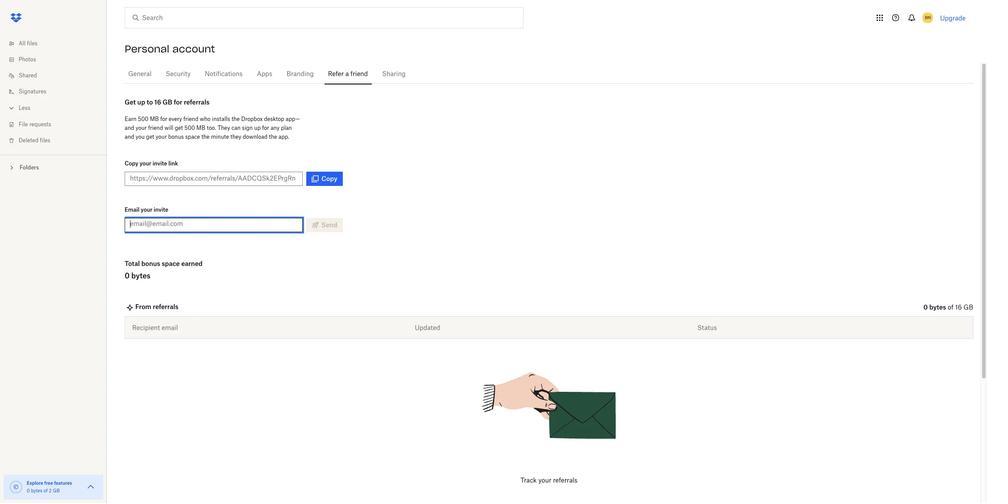 Task type: vqa. For each thing, say whether or not it's contained in the screenshot.
Copy your invite link's Copy
yes



Task type: locate. For each thing, give the bounding box(es) containing it.
sign
[[242, 125, 253, 131]]

refer a friend tab
[[325, 64, 372, 85]]

bonus inside the earn 500 mb for every friend who installs the dropbox desktop app— and your friend will get 500 mb too. they can sign up for any plan and you get your bonus space the minute they download the app.
[[168, 134, 184, 140]]

2 vertical spatial friend
[[148, 125, 163, 131]]

plan
[[281, 125, 292, 131]]

notifications tab
[[201, 64, 246, 85]]

bytes inside total bonus space earned 0 bytes
[[131, 272, 150, 281]]

0 horizontal spatial friend
[[148, 125, 163, 131]]

up left to
[[137, 98, 145, 106]]

friend left who
[[183, 116, 198, 122]]

quota usage element
[[9, 480, 23, 495]]

0 horizontal spatial gb
[[53, 489, 60, 494]]

of
[[948, 305, 954, 311], [44, 489, 48, 494]]

tab list containing general
[[125, 62, 973, 85]]

refer a friend
[[328, 71, 368, 77]]

download
[[243, 134, 268, 140]]

and
[[125, 125, 134, 131], [125, 134, 134, 140]]

500 right will
[[184, 125, 195, 131]]

0 vertical spatial invite
[[153, 160, 167, 167]]

0 horizontal spatial the
[[201, 134, 210, 140]]

1 horizontal spatial of
[[948, 305, 954, 311]]

1 horizontal spatial gb
[[163, 98, 172, 106]]

invite
[[153, 160, 167, 167], [154, 207, 168, 213]]

get
[[125, 98, 136, 106]]

500
[[138, 116, 148, 122], [184, 125, 195, 131]]

gb for of
[[964, 305, 973, 311]]

1 vertical spatial space
[[162, 260, 180, 268]]

1 horizontal spatial for
[[174, 98, 182, 106]]

up
[[137, 98, 145, 106], [254, 125, 261, 131]]

up up download
[[254, 125, 261, 131]]

friend left will
[[148, 125, 163, 131]]

1 vertical spatial get
[[146, 134, 154, 140]]

1 horizontal spatial friend
[[183, 116, 198, 122]]

your down will
[[156, 134, 167, 140]]

shared link
[[7, 68, 107, 84]]

mb
[[150, 116, 159, 122], [196, 125, 205, 131]]

Search text field
[[142, 13, 505, 23]]

dropbox image
[[7, 9, 25, 27]]

tab list
[[125, 62, 973, 85]]

invite for copy your invite link
[[153, 160, 167, 167]]

0 vertical spatial files
[[27, 41, 37, 46]]

1 vertical spatial up
[[254, 125, 261, 131]]

and left you
[[125, 134, 134, 140]]

1 horizontal spatial files
[[40, 138, 50, 143]]

get right you
[[146, 134, 154, 140]]

0 vertical spatial 16
[[154, 98, 161, 106]]

copy inside button
[[322, 175, 337, 183]]

mb down who
[[196, 125, 205, 131]]

personal account
[[125, 43, 215, 55]]

gb inside 0 bytes of 16 gb
[[964, 305, 973, 311]]

friend
[[351, 71, 368, 77], [183, 116, 198, 122], [148, 125, 163, 131]]

and down earn
[[125, 125, 134, 131]]

1 vertical spatial and
[[125, 134, 134, 140]]

email
[[125, 207, 139, 213]]

files right all
[[27, 41, 37, 46]]

0 horizontal spatial of
[[44, 489, 48, 494]]

notifications
[[205, 71, 243, 77]]

space inside the earn 500 mb for every friend who installs the dropbox desktop app— and your friend will get 500 mb too. they can sign up for any plan and you get your bonus space the minute they download the app.
[[185, 134, 200, 140]]

0 horizontal spatial bytes
[[31, 489, 42, 494]]

they
[[218, 125, 230, 131]]

bonus inside total bonus space earned 0 bytes
[[141, 260, 160, 268]]

photos
[[19, 57, 36, 62]]

0 vertical spatial for
[[174, 98, 182, 106]]

0 inside explore free features 0 bytes of 2 gb
[[27, 489, 30, 494]]

bonus
[[168, 134, 184, 140], [141, 260, 160, 268]]

referrals up who
[[184, 98, 210, 106]]

your down you
[[140, 160, 151, 167]]

1 vertical spatial invite
[[154, 207, 168, 213]]

1 horizontal spatial bytes
[[131, 272, 150, 281]]

1 horizontal spatial 0
[[125, 272, 130, 281]]

1 vertical spatial 500
[[184, 125, 195, 131]]

0 horizontal spatial up
[[137, 98, 145, 106]]

invite left the link
[[153, 160, 167, 167]]

the down too.
[[201, 134, 210, 140]]

1 vertical spatial copy
[[322, 175, 337, 183]]

0 horizontal spatial for
[[160, 116, 167, 122]]

0 horizontal spatial 0
[[27, 489, 30, 494]]

friend right a
[[351, 71, 368, 77]]

16
[[154, 98, 161, 106], [955, 305, 962, 311]]

your
[[136, 125, 147, 131], [156, 134, 167, 140], [140, 160, 151, 167], [141, 207, 152, 213], [538, 478, 551, 484]]

1 vertical spatial files
[[40, 138, 50, 143]]

0 vertical spatial get
[[175, 125, 183, 131]]

referrals right track
[[553, 478, 578, 484]]

0 vertical spatial friend
[[351, 71, 368, 77]]

1 vertical spatial gb
[[964, 305, 973, 311]]

get down every
[[175, 125, 183, 131]]

1 horizontal spatial space
[[185, 134, 200, 140]]

your for copy your invite link
[[140, 160, 151, 167]]

mb down to
[[150, 116, 159, 122]]

files
[[27, 41, 37, 46], [40, 138, 50, 143]]

1 vertical spatial friend
[[183, 116, 198, 122]]

copy
[[125, 160, 138, 167], [322, 175, 337, 183]]

invite right email
[[154, 207, 168, 213]]

files for deleted files
[[40, 138, 50, 143]]

0 horizontal spatial 500
[[138, 116, 148, 122]]

2 vertical spatial referrals
[[553, 478, 578, 484]]

0 horizontal spatial 16
[[154, 98, 161, 106]]

2 and from the top
[[125, 134, 134, 140]]

will
[[165, 125, 173, 131]]

1 horizontal spatial bonus
[[168, 134, 184, 140]]

0 horizontal spatial copy
[[125, 160, 138, 167]]

1 horizontal spatial up
[[254, 125, 261, 131]]

1 horizontal spatial 16
[[955, 305, 962, 311]]

0 vertical spatial bytes
[[131, 272, 150, 281]]

your right email
[[141, 207, 152, 213]]

2 vertical spatial gb
[[53, 489, 60, 494]]

1 vertical spatial mb
[[196, 125, 205, 131]]

your right track
[[538, 478, 551, 484]]

gb
[[163, 98, 172, 106], [964, 305, 973, 311], [53, 489, 60, 494]]

get
[[175, 125, 183, 131], [146, 134, 154, 140]]

16 inside 0 bytes of 16 gb
[[955, 305, 962, 311]]

of inside 0 bytes of 16 gb
[[948, 305, 954, 311]]

free
[[44, 481, 53, 486]]

1 horizontal spatial copy
[[322, 175, 337, 183]]

you
[[136, 134, 145, 140]]

for up will
[[160, 116, 167, 122]]

500 right earn
[[138, 116, 148, 122]]

Email your invite text field
[[130, 219, 297, 229]]

from referrals
[[135, 303, 179, 311]]

the down any
[[269, 134, 277, 140]]

all
[[19, 41, 26, 46]]

apps
[[257, 71, 272, 77]]

space
[[185, 134, 200, 140], [162, 260, 180, 268]]

0 vertical spatial of
[[948, 305, 954, 311]]

0 horizontal spatial space
[[162, 260, 180, 268]]

your for email your invite
[[141, 207, 152, 213]]

0 vertical spatial bonus
[[168, 134, 184, 140]]

explore free features 0 bytes of 2 gb
[[27, 481, 72, 494]]

earn 500 mb for every friend who installs the dropbox desktop app— and your friend will get 500 mb too. they can sign up for any plan and you get your bonus space the minute they download the app.
[[125, 116, 300, 140]]

1 vertical spatial bonus
[[141, 260, 160, 268]]

the up can
[[232, 116, 240, 122]]

files right deleted at left
[[40, 138, 50, 143]]

0 horizontal spatial referrals
[[153, 303, 179, 311]]

1 vertical spatial bytes
[[930, 304, 946, 311]]

2 horizontal spatial for
[[262, 125, 269, 131]]

can
[[232, 125, 241, 131]]

copy for copy
[[322, 175, 337, 183]]

earn
[[125, 116, 136, 122]]

explore
[[27, 481, 43, 486]]

None text field
[[130, 174, 295, 183]]

2 horizontal spatial friend
[[351, 71, 368, 77]]

copy your invite link
[[125, 160, 178, 167]]

bytes
[[131, 272, 150, 281], [930, 304, 946, 311], [31, 489, 42, 494]]

0 vertical spatial gb
[[163, 98, 172, 106]]

earned
[[181, 260, 203, 268]]

track
[[521, 478, 537, 484]]

0 vertical spatial up
[[137, 98, 145, 106]]

space down who
[[185, 134, 200, 140]]

2 horizontal spatial the
[[269, 134, 277, 140]]

referrals up email
[[153, 303, 179, 311]]

0 vertical spatial copy
[[125, 160, 138, 167]]

requests
[[29, 122, 51, 127]]

1 horizontal spatial referrals
[[184, 98, 210, 106]]

2 horizontal spatial 0
[[924, 304, 928, 311]]

1 vertical spatial 16
[[955, 305, 962, 311]]

folders button
[[0, 161, 107, 174]]

0 vertical spatial 500
[[138, 116, 148, 122]]

sharing
[[382, 71, 406, 77]]

0 horizontal spatial bonus
[[141, 260, 160, 268]]

2 vertical spatial for
[[262, 125, 269, 131]]

1 vertical spatial of
[[44, 489, 48, 494]]

1 vertical spatial for
[[160, 116, 167, 122]]

0 vertical spatial referrals
[[184, 98, 210, 106]]

bonus down will
[[168, 134, 184, 140]]

file requests
[[19, 122, 51, 127]]

0 vertical spatial 0
[[125, 272, 130, 281]]

for up every
[[174, 98, 182, 106]]

friend inside tab
[[351, 71, 368, 77]]

from
[[135, 303, 151, 311]]

0 vertical spatial space
[[185, 134, 200, 140]]

2 horizontal spatial gb
[[964, 305, 973, 311]]

bonus right total
[[141, 260, 160, 268]]

1 horizontal spatial get
[[175, 125, 183, 131]]

2 vertical spatial 0
[[27, 489, 30, 494]]

2 vertical spatial bytes
[[31, 489, 42, 494]]

upgrade link
[[940, 14, 966, 22]]

list
[[0, 30, 107, 155]]

1 vertical spatial 0
[[924, 304, 928, 311]]

the
[[232, 116, 240, 122], [201, 134, 210, 140], [269, 134, 277, 140]]

1 horizontal spatial mb
[[196, 125, 205, 131]]

who
[[200, 116, 211, 122]]

0 horizontal spatial files
[[27, 41, 37, 46]]

gb inside explore free features 0 bytes of 2 gb
[[53, 489, 60, 494]]

0 vertical spatial and
[[125, 125, 134, 131]]

branding tab
[[283, 64, 317, 85]]

space left earned
[[162, 260, 180, 268]]

0
[[125, 272, 130, 281], [924, 304, 928, 311], [27, 489, 30, 494]]

all files link
[[7, 36, 107, 52]]

personal
[[125, 43, 169, 55]]

0 vertical spatial mb
[[150, 116, 159, 122]]

for
[[174, 98, 182, 106], [160, 116, 167, 122], [262, 125, 269, 131]]

referrals
[[184, 98, 210, 106], [153, 303, 179, 311], [553, 478, 578, 484]]

for left any
[[262, 125, 269, 131]]

0 inside total bonus space earned 0 bytes
[[125, 272, 130, 281]]



Task type: describe. For each thing, give the bounding box(es) containing it.
apps tab
[[253, 64, 276, 85]]

recipient
[[132, 324, 160, 332]]

security
[[166, 71, 191, 77]]

too.
[[207, 125, 216, 131]]

total bonus space earned 0 bytes
[[125, 260, 203, 281]]

minute
[[211, 134, 229, 140]]

1 horizontal spatial the
[[232, 116, 240, 122]]

status
[[697, 324, 717, 332]]

deleted files link
[[7, 133, 107, 149]]

your up you
[[136, 125, 147, 131]]

less
[[19, 106, 30, 111]]

shared
[[19, 73, 37, 78]]

0 bytes of 16 gb
[[924, 304, 973, 311]]

2 horizontal spatial bytes
[[930, 304, 946, 311]]

folders
[[20, 164, 39, 171]]

to
[[147, 98, 153, 106]]

refer
[[328, 71, 344, 77]]

account
[[172, 43, 215, 55]]

copy button
[[306, 172, 343, 186]]

deleted
[[19, 138, 38, 143]]

dropbox
[[241, 116, 263, 122]]

every
[[169, 116, 182, 122]]

upgrade
[[940, 14, 966, 22]]

copy for copy your invite link
[[125, 160, 138, 167]]

deleted files
[[19, 138, 50, 143]]

bytes inside explore free features 0 bytes of 2 gb
[[31, 489, 42, 494]]

photos link
[[7, 52, 107, 68]]

2 horizontal spatial referrals
[[553, 478, 578, 484]]

security tab
[[162, 64, 194, 85]]

signatures link
[[7, 84, 107, 100]]

recipient email
[[132, 324, 178, 332]]

track your referrals
[[521, 478, 578, 484]]

list containing all files
[[0, 30, 107, 155]]

of inside explore free features 0 bytes of 2 gb
[[44, 489, 48, 494]]

they
[[230, 134, 241, 140]]

1 horizontal spatial 500
[[184, 125, 195, 131]]

any
[[271, 125, 280, 131]]

all files
[[19, 41, 37, 46]]

email your invite
[[125, 207, 168, 213]]

16 for to
[[154, 98, 161, 106]]

signatures
[[19, 89, 46, 94]]

installs
[[212, 116, 230, 122]]

space inside total bonus space earned 0 bytes
[[162, 260, 180, 268]]

sharing tab
[[379, 64, 409, 85]]

app.
[[279, 134, 289, 140]]

features
[[54, 481, 72, 486]]

bn button
[[921, 11, 935, 25]]

0 horizontal spatial mb
[[150, 116, 159, 122]]

0 horizontal spatial get
[[146, 134, 154, 140]]

email
[[162, 324, 178, 332]]

less image
[[7, 104, 16, 113]]

branding
[[287, 71, 314, 77]]

file requests link
[[7, 117, 107, 133]]

16 for of
[[955, 305, 962, 311]]

2
[[49, 489, 52, 494]]

app—
[[286, 116, 300, 122]]

general
[[128, 71, 152, 77]]

up inside the earn 500 mb for every friend who installs the dropbox desktop app— and your friend will get 500 mb too. they can sign up for any plan and you get your bonus space the minute they download the app.
[[254, 125, 261, 131]]

get up to 16 gb for referrals
[[125, 98, 210, 106]]

file
[[19, 122, 28, 127]]

bn
[[925, 15, 931, 20]]

a
[[345, 71, 349, 77]]

1 vertical spatial referrals
[[153, 303, 179, 311]]

invite for email your invite
[[154, 207, 168, 213]]

general tab
[[125, 64, 155, 85]]

link
[[168, 160, 178, 167]]

updated
[[415, 324, 440, 332]]

files for all files
[[27, 41, 37, 46]]

desktop
[[264, 116, 284, 122]]

1 and from the top
[[125, 125, 134, 131]]

gb for to
[[163, 98, 172, 106]]

your for track your referrals
[[538, 478, 551, 484]]

total
[[125, 260, 140, 268]]



